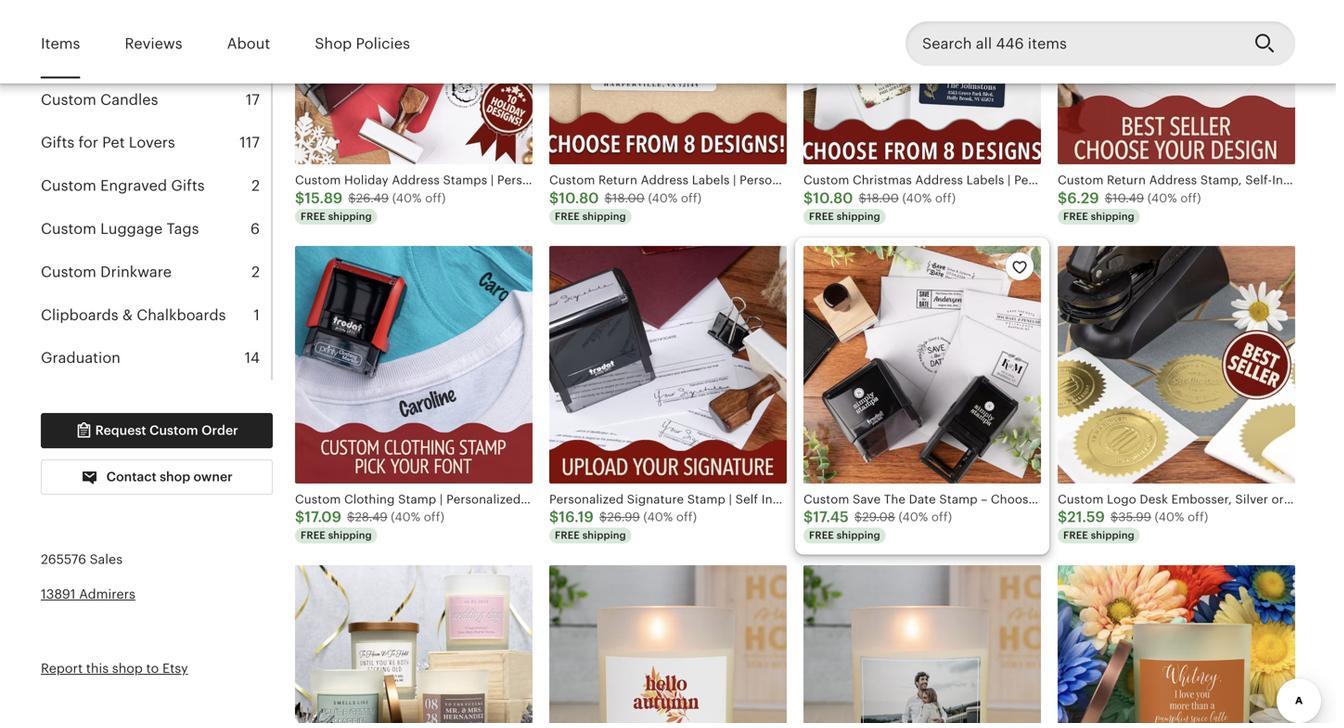 Task type: locate. For each thing, give the bounding box(es) containing it.
lovers
[[129, 134, 175, 151]]

pet address stamps
[[41, 48, 183, 65]]

1 horizontal spatial personalized
[[740, 173, 815, 187]]

return inside custom christmas address labels | personalized return address stickers $ 10.80 $ 18.00 (40% off) free shipping
[[1093, 173, 1132, 187]]

chalkboards
[[137, 307, 226, 323]]

request custom order link
[[41, 413, 273, 448]]

custom for custom logo desk embosser, silver or gold sea $ 21.59 $ 35.99 (40% off) free shipping
[[1058, 492, 1104, 506]]

1 horizontal spatial |
[[733, 173, 737, 187]]

1 2 from the top
[[252, 177, 260, 194]]

3 | from the left
[[1008, 173, 1011, 187]]

stamps
[[129, 48, 183, 65], [443, 173, 488, 187], [669, 173, 713, 187]]

labels for return
[[692, 173, 730, 187]]

0 vertical spatial shop
[[160, 469, 190, 484]]

personalized for holiday
[[498, 173, 572, 187]]

gifts
[[41, 134, 75, 151], [171, 177, 205, 194]]

custom clothing stamp | personalized fabric stamp | self inking stamp for clothing, camp, school uniforms image
[[295, 246, 533, 484]]

17.09
[[305, 509, 342, 526]]

10.80 inside 'custom return address labels | personalized return address stickers $ 10.80 $ 18.00 (40% off) free shipping'
[[559, 190, 599, 206]]

(40% inside custom christmas address labels | personalized return address stickers $ 10.80 $ 18.00 (40% off) free shipping
[[903, 191, 932, 205]]

or
[[1272, 492, 1285, 506]]

to
[[146, 661, 159, 676]]

(40%
[[392, 191, 422, 205], [648, 191, 678, 205], [903, 191, 932, 205], [1148, 191, 1178, 205], [391, 510, 421, 524], [644, 510, 673, 524], [899, 510, 929, 524], [1155, 510, 1185, 524]]

tab containing custom candles
[[41, 78, 271, 121]]

stickers inside 'custom return address labels | personalized return address stickers $ 10.80 $ 18.00 (40% off) free shipping'
[[911, 173, 958, 187]]

18.00 inside 'custom return address labels | personalized return address stickers $ 10.80 $ 18.00 (40% off) free shipping'
[[613, 191, 645, 205]]

tab down lovers
[[41, 164, 271, 207]]

stickers
[[911, 173, 958, 187], [1186, 173, 1233, 187]]

0 horizontal spatial 18.00
[[613, 191, 645, 205]]

sea
[[1319, 492, 1337, 506]]

return inside custom holiday address stamps | personalized return address stamps $ 15.89 $ 26.49 (40% off) free shipping
[[575, 173, 614, 187]]

2 18.00 from the left
[[867, 191, 899, 205]]

| inside custom holiday address stamps | personalized return address stamps $ 15.89 $ 26.49 (40% off) free shipping
[[491, 173, 494, 187]]

custom
[[41, 91, 96, 108], [295, 173, 341, 187], [550, 173, 595, 187], [804, 173, 850, 187], [41, 177, 96, 194], [41, 220, 96, 237], [41, 264, 96, 280], [149, 423, 198, 438], [1058, 492, 1104, 506]]

1 stickers from the left
[[911, 173, 958, 187]]

etsy
[[162, 661, 188, 676]]

report this shop to etsy link
[[41, 661, 188, 676]]

off) inside 'custom return address labels | personalized return address stickers $ 10.80 $ 18.00 (40% off) free shipping'
[[681, 191, 702, 205]]

tab down clipboards & chalkboards
[[41, 337, 271, 380]]

tab up drinkware
[[41, 207, 271, 251]]

1 | from the left
[[491, 173, 494, 187]]

stickers inside custom christmas address labels | personalized return address stickers $ 10.80 $ 18.00 (40% off) free shipping
[[1186, 173, 1233, 187]]

2 tab from the top
[[41, 78, 271, 121]]

personalized for return
[[740, 173, 815, 187]]

3 personalized from the left
[[1015, 173, 1089, 187]]

pet
[[41, 48, 64, 65], [102, 134, 125, 151]]

| inside custom christmas address labels | personalized return address stickers $ 10.80 $ 18.00 (40% off) free shipping
[[1008, 173, 1011, 187]]

personalized
[[498, 173, 572, 187], [740, 173, 815, 187], [1015, 173, 1089, 187]]

shipping inside $ 16.19 $ 26.99 (40% off) free shipping
[[583, 530, 626, 541]]

35.99
[[1119, 510, 1152, 524]]

18.00
[[613, 191, 645, 205], [867, 191, 899, 205]]

tab containing custom engraved gifts
[[41, 164, 271, 207]]

1 labels from the left
[[692, 173, 730, 187]]

1 horizontal spatial pet
[[102, 134, 125, 151]]

1 horizontal spatial 18.00
[[867, 191, 899, 205]]

1 horizontal spatial labels
[[967, 173, 1005, 187]]

labels inside 'custom return address labels | personalized return address stickers $ 10.80 $ 18.00 (40% off) free shipping'
[[692, 173, 730, 187]]

free inside the $ 17.45 $ 29.08 (40% off) free shipping
[[810, 530, 834, 541]]

1 horizontal spatial stickers
[[1186, 173, 1233, 187]]

address
[[67, 48, 125, 65], [392, 173, 440, 187], [618, 173, 665, 187], [641, 173, 689, 187], [860, 173, 908, 187], [916, 173, 964, 187], [1135, 173, 1183, 187]]

shop
[[160, 469, 190, 484], [112, 661, 143, 676]]

3 tab from the top
[[41, 121, 271, 164]]

reviews link
[[125, 22, 182, 65]]

1 vertical spatial pet
[[102, 134, 125, 151]]

3 return from the left
[[818, 173, 857, 187]]

0 horizontal spatial gifts
[[41, 134, 75, 151]]

custom luggage tags
[[41, 220, 199, 237]]

luggage
[[100, 220, 163, 237]]

custom candles
[[41, 91, 158, 108]]

2 horizontal spatial personalized
[[1015, 173, 1089, 187]]

clipboards
[[41, 307, 118, 323]]

0 horizontal spatial stickers
[[911, 173, 958, 187]]

15.89
[[305, 190, 343, 206]]

2 10.80 from the left
[[813, 190, 854, 206]]

custom holiday address stamps | personalized return address stamps $ 15.89 $ 26.49 (40% off) free shipping
[[295, 173, 713, 222]]

2 2 from the top
[[252, 264, 260, 280]]

desk
[[1140, 492, 1169, 506]]

5 tab from the top
[[41, 207, 271, 251]]

2 | from the left
[[733, 173, 737, 187]]

labels inside custom christmas address labels | personalized return address stickers $ 10.80 $ 18.00 (40% off) free shipping
[[967, 173, 1005, 187]]

free inside custom christmas address labels | personalized return address stickers $ 10.80 $ 18.00 (40% off) free shipping
[[810, 211, 834, 222]]

(40% inside $ 17.09 $ 28.49 (40% off) free shipping
[[391, 510, 421, 524]]

|
[[491, 173, 494, 187], [733, 173, 737, 187], [1008, 173, 1011, 187]]

tab containing custom drinkware
[[41, 251, 271, 294]]

free inside the $ 6.29 $ 10.49 (40% off) free shipping
[[1064, 211, 1089, 222]]

1 horizontal spatial gifts
[[171, 177, 205, 194]]

16.19
[[559, 509, 594, 526]]

shop left to
[[112, 661, 143, 676]]

gifts left for
[[41, 134, 75, 151]]

13891 admirers link
[[41, 587, 135, 602]]

2 down "6"
[[252, 264, 260, 280]]

0 horizontal spatial labels
[[692, 173, 730, 187]]

0 horizontal spatial 10.80
[[559, 190, 599, 206]]

graduation
[[41, 350, 121, 366]]

1 tab from the top
[[41, 35, 271, 78]]

4 return from the left
[[1093, 173, 1132, 187]]

shipping inside custom christmas address labels | personalized return address stickers $ 10.80 $ 18.00 (40% off) free shipping
[[837, 211, 881, 222]]

owner
[[194, 469, 233, 484]]

off) inside custom christmas address labels | personalized return address stickers $ 10.80 $ 18.00 (40% off) free shipping
[[936, 191, 956, 205]]

1 vertical spatial shop
[[112, 661, 143, 676]]

stickers for custom christmas address labels | personalized return address stickers
[[1186, 173, 1233, 187]]

custom drinkware
[[41, 264, 172, 280]]

custom inside custom holiday address stamps | personalized return address stamps $ 15.89 $ 26.49 (40% off) free shipping
[[295, 173, 341, 187]]

items link
[[41, 22, 80, 65]]

2 horizontal spatial |
[[1008, 173, 1011, 187]]

custom engraved gifts
[[41, 177, 205, 194]]

tab up clipboards & chalkboards
[[41, 251, 271, 294]]

2 for custom engraved gifts
[[252, 177, 260, 194]]

0 vertical spatial pet
[[41, 48, 64, 65]]

custom return address stamp, self-inking return address stamp, personalized stamp, custom stamps, rubber stamp, #1 etsy return address stamp image
[[1058, 0, 1296, 165]]

2 return from the left
[[599, 173, 638, 187]]

0 horizontal spatial pet
[[41, 48, 64, 65]]

10.80
[[559, 190, 599, 206], [813, 190, 854, 206]]

stamps inside tab
[[129, 48, 183, 65]]

8 tab from the top
[[41, 337, 271, 380]]

shop policies
[[315, 35, 410, 52]]

items
[[41, 35, 80, 52]]

tab
[[41, 35, 271, 78], [41, 78, 271, 121], [41, 121, 271, 164], [41, 164, 271, 207], [41, 207, 271, 251], [41, 251, 271, 294], [41, 294, 271, 337], [41, 337, 271, 380]]

off)
[[425, 191, 446, 205], [681, 191, 702, 205], [936, 191, 956, 205], [1181, 191, 1202, 205], [424, 510, 445, 524], [677, 510, 697, 524], [932, 510, 953, 524], [1188, 510, 1209, 524]]

shipping inside $ 17.09 $ 28.49 (40% off) free shipping
[[328, 530, 372, 541]]

0 horizontal spatial personalized
[[498, 173, 572, 187]]

1 personalized from the left
[[498, 173, 572, 187]]

return
[[575, 173, 614, 187], [599, 173, 638, 187], [818, 173, 857, 187], [1093, 173, 1132, 187]]

&
[[122, 307, 133, 323]]

labels
[[692, 173, 730, 187], [967, 173, 1005, 187]]

shop left owner
[[160, 469, 190, 484]]

shipping inside the $ 6.29 $ 10.49 (40% off) free shipping
[[1091, 211, 1135, 222]]

2 stickers from the left
[[1186, 173, 1233, 187]]

sections tab list
[[41, 0, 273, 380]]

1 horizontal spatial shop
[[160, 469, 190, 484]]

custom inside 'custom return address labels | personalized return address stickers $ 10.80 $ 18.00 (40% off) free shipping'
[[550, 173, 595, 187]]

(40% inside 'custom return address labels | personalized return address stickers $ 10.80 $ 18.00 (40% off) free shipping'
[[648, 191, 678, 205]]

free inside 'custom return address labels | personalized return address stickers $ 10.80 $ 18.00 (40% off) free shipping'
[[555, 211, 580, 222]]

6 tab from the top
[[41, 251, 271, 294]]

1 18.00 from the left
[[613, 191, 645, 205]]

gifts up tags
[[171, 177, 205, 194]]

about
[[227, 35, 270, 52]]

clipboards & chalkboards
[[41, 307, 226, 323]]

personalized signature stamp | self inking signature stamp | signature stamp for business image
[[550, 246, 787, 484]]

18.00 inside custom christmas address labels | personalized return address stickers $ 10.80 $ 18.00 (40% off) free shipping
[[867, 191, 899, 205]]

1 vertical spatial 2
[[252, 264, 260, 280]]

address inside tab
[[67, 48, 125, 65]]

4 tab from the top
[[41, 164, 271, 207]]

tab down drinkware
[[41, 294, 271, 337]]

free
[[301, 211, 326, 222], [555, 211, 580, 222], [810, 211, 834, 222], [1064, 211, 1089, 222], [301, 530, 326, 541], [555, 530, 580, 541], [810, 530, 834, 541], [1064, 530, 1089, 541]]

| inside 'custom return address labels | personalized return address stickers $ 10.80 $ 18.00 (40% off) free shipping'
[[733, 173, 737, 187]]

labels for christmas
[[967, 173, 1005, 187]]

1 horizontal spatial stamps
[[443, 173, 488, 187]]

holiday
[[344, 173, 389, 187]]

personalized inside 'custom return address labels | personalized return address stickers $ 10.80 $ 18.00 (40% off) free shipping'
[[740, 173, 815, 187]]

10.80 inside custom christmas address labels | personalized return address stickers $ 10.80 $ 18.00 (40% off) free shipping
[[813, 190, 854, 206]]

2 for custom drinkware
[[252, 264, 260, 280]]

custom for custom holiday address stamps | personalized return address stamps $ 15.89 $ 26.49 (40% off) free shipping
[[295, 173, 341, 187]]

1 10.80 from the left
[[559, 190, 599, 206]]

10.80 for return
[[559, 190, 599, 206]]

2 personalized from the left
[[740, 173, 815, 187]]

tab containing graduation
[[41, 337, 271, 380]]

custom inside "custom logo desk embosser, silver or gold sea $ 21.59 $ 35.99 (40% off) free shipping"
[[1058, 492, 1104, 506]]

7 tab from the top
[[41, 294, 271, 337]]

tab up lovers
[[41, 78, 271, 121]]

custom inside custom christmas address labels | personalized return address stickers $ 10.80 $ 18.00 (40% off) free shipping
[[804, 173, 850, 187]]

tab up engraved
[[41, 121, 271, 164]]

tab up candles
[[41, 35, 271, 78]]

10.49
[[1113, 191, 1145, 205]]

21.59
[[1068, 509, 1106, 526]]

0 vertical spatial gifts
[[41, 134, 75, 151]]

personalized inside custom holiday address stamps | personalized return address stamps $ 15.89 $ 26.49 (40% off) free shipping
[[498, 173, 572, 187]]

0 horizontal spatial |
[[491, 173, 494, 187]]

17
[[246, 91, 260, 108]]

2 labels from the left
[[967, 173, 1005, 187]]

tab containing gifts for pet lovers
[[41, 121, 271, 164]]

stickers for custom return address labels | personalized return address stickers
[[911, 173, 958, 187]]

1 horizontal spatial 10.80
[[813, 190, 854, 206]]

2 up "6"
[[252, 177, 260, 194]]

custom holiday address stamps | personalized return address stamps image
[[295, 0, 533, 165]]

0 vertical spatial 2
[[252, 177, 260, 194]]

policies
[[356, 35, 410, 52]]

26.99
[[607, 510, 640, 524]]

6
[[251, 220, 260, 237]]

report
[[41, 661, 83, 676]]

0 horizontal spatial stamps
[[129, 48, 183, 65]]

pet up custom candles
[[41, 48, 64, 65]]

265576
[[41, 552, 86, 567]]

reviews
[[125, 35, 182, 52]]

return for custom christmas address labels | personalized return address stickers
[[1093, 173, 1132, 187]]

tags
[[167, 220, 199, 237]]

18.00 for return
[[613, 191, 645, 205]]

| for christmas
[[1008, 173, 1011, 187]]

pet right for
[[102, 134, 125, 151]]

17.45
[[813, 509, 849, 526]]

43
[[241, 48, 260, 65]]

personalized inside custom christmas address labels | personalized return address stickers $ 10.80 $ 18.00 (40% off) free shipping
[[1015, 173, 1089, 187]]

1
[[254, 307, 260, 323]]

$
[[295, 190, 305, 206], [550, 190, 559, 206], [804, 190, 813, 206], [1058, 190, 1068, 206], [348, 191, 356, 205], [605, 191, 613, 205], [859, 191, 867, 205], [1105, 191, 1113, 205], [295, 509, 305, 526], [550, 509, 559, 526], [804, 509, 813, 526], [1058, 509, 1068, 526], [347, 510, 355, 524], [600, 510, 607, 524], [855, 510, 863, 524], [1111, 510, 1119, 524]]

off) inside $ 16.19 $ 26.99 (40% off) free shipping
[[677, 510, 697, 524]]

28.49
[[355, 510, 388, 524]]

1 return from the left
[[575, 173, 614, 187]]



Task type: vqa. For each thing, say whether or not it's contained in the screenshot.


Task type: describe. For each thing, give the bounding box(es) containing it.
return for custom holiday address stamps | personalized return address stamps
[[575, 173, 614, 187]]

custom christmas address labels | personalized return address stickers image
[[804, 0, 1042, 165]]

hello autumn personalized soy candle | custom fall candle image
[[550, 565, 787, 723]]

custom for custom engraved gifts
[[41, 177, 96, 194]]

this
[[86, 661, 109, 676]]

order
[[202, 423, 238, 438]]

$ 16.19 $ 26.99 (40% off) free shipping
[[550, 509, 697, 541]]

drinkware
[[100, 264, 172, 280]]

sales
[[90, 552, 123, 567]]

1 vertical spatial gifts
[[171, 177, 205, 194]]

return for custom return address labels | personalized return address stickers
[[818, 173, 857, 187]]

candles
[[100, 91, 158, 108]]

custom fall candle | personalized fall vibes soy candle image
[[1058, 565, 1296, 723]]

free inside $ 16.19 $ 26.99 (40% off) free shipping
[[555, 530, 580, 541]]

$ 17.09 $ 28.49 (40% off) free shipping
[[295, 509, 445, 541]]

shipping inside custom holiday address stamps | personalized return address stamps $ 15.89 $ 26.49 (40% off) free shipping
[[328, 211, 372, 222]]

custom for custom christmas address labels | personalized return address stickers $ 10.80 $ 18.00 (40% off) free shipping
[[804, 173, 850, 187]]

off) inside custom holiday address stamps | personalized return address stamps $ 15.89 $ 26.49 (40% off) free shipping
[[425, 191, 446, 205]]

18.00 for christmas
[[867, 191, 899, 205]]

26.49
[[356, 191, 389, 205]]

christmas
[[853, 173, 912, 187]]

tab containing pet address stamps
[[41, 35, 271, 78]]

14
[[245, 350, 260, 366]]

29.08
[[863, 510, 896, 524]]

custom for custom luggage tags
[[41, 220, 96, 237]]

custom logo desk embosser, silver or gold sea $ 21.59 $ 35.99 (40% off) free shipping
[[1058, 492, 1337, 541]]

shipping inside 'custom return address labels | personalized return address stickers $ 10.80 $ 18.00 (40% off) free shipping'
[[583, 211, 626, 222]]

shipping inside the $ 17.45 $ 29.08 (40% off) free shipping
[[837, 530, 881, 541]]

10.80 for christmas
[[813, 190, 854, 206]]

embosser,
[[1172, 492, 1233, 506]]

custom save the date stamp – choose from 2 stamp types, 8 designs and 7 to 9 colors image
[[804, 246, 1042, 484]]

report this shop to etsy
[[41, 661, 188, 676]]

117
[[240, 134, 260, 151]]

gold
[[1288, 492, 1316, 506]]

shop inside button
[[160, 469, 190, 484]]

$ 6.29 $ 10.49 (40% off) free shipping
[[1058, 190, 1202, 222]]

custom for custom return address labels | personalized return address stickers $ 10.80 $ 18.00 (40% off) free shipping
[[550, 173, 595, 187]]

custom for custom drinkware
[[41, 264, 96, 280]]

custom return address labels | personalized return address stickers image
[[550, 0, 787, 165]]

| for return
[[733, 173, 737, 187]]

tab containing clipboards & chalkboards
[[41, 294, 271, 337]]

engraved
[[100, 177, 167, 194]]

request
[[95, 423, 146, 438]]

shop
[[315, 35, 352, 52]]

admirers
[[79, 587, 135, 602]]

contact shop owner button
[[41, 460, 273, 495]]

shipping inside "custom logo desk embosser, silver or gold sea $ 21.59 $ 35.99 (40% off) free shipping"
[[1091, 530, 1135, 541]]

(40% inside custom holiday address stamps | personalized return address stamps $ 15.89 $ 26.49 (40% off) free shipping
[[392, 191, 422, 205]]

for
[[78, 134, 98, 151]]

(40% inside $ 16.19 $ 26.99 (40% off) free shipping
[[644, 510, 673, 524]]

free inside $ 17.09 $ 28.49 (40% off) free shipping
[[301, 530, 326, 541]]

$ 17.45 $ 29.08 (40% off) free shipping
[[804, 509, 953, 541]]

contact
[[106, 469, 157, 484]]

contact shop owner
[[103, 469, 233, 484]]

silver
[[1236, 492, 1269, 506]]

6.29
[[1068, 190, 1100, 206]]

13891
[[41, 587, 76, 602]]

gifts for pet lovers
[[41, 134, 175, 151]]

free inside "custom logo desk embosser, silver or gold sea $ 21.59 $ 35.99 (40% off) free shipping"
[[1064, 530, 1089, 541]]

about link
[[227, 22, 270, 65]]

265576 sales
[[41, 552, 123, 567]]

custom christmas address labels | personalized return address stickers $ 10.80 $ 18.00 (40% off) free shipping
[[804, 173, 1233, 222]]

(40% inside the $ 6.29 $ 10.49 (40% off) free shipping
[[1148, 191, 1178, 205]]

free inside custom holiday address stamps | personalized return address stamps $ 15.89 $ 26.49 (40% off) free shipping
[[301, 211, 326, 222]]

(40% inside the $ 17.45 $ 29.08 (40% off) free shipping
[[899, 510, 929, 524]]

custom logo desk embosser, silver or gold seals, use your custom logo! image
[[1058, 246, 1296, 484]]

personalized for christmas
[[1015, 173, 1089, 187]]

logo
[[1107, 492, 1137, 506]]

off) inside "custom logo desk embosser, silver or gold sea $ 21.59 $ 35.99 (40% off) free shipping"
[[1188, 510, 1209, 524]]

off) inside the $ 6.29 $ 10.49 (40% off) free shipping
[[1181, 191, 1202, 205]]

Search all 446 items text field
[[906, 22, 1240, 66]]

(40% inside "custom logo desk embosser, silver or gold sea $ 21.59 $ 35.99 (40% off) free shipping"
[[1155, 510, 1185, 524]]

0 horizontal spatial shop
[[112, 661, 143, 676]]

off) inside the $ 17.45 $ 29.08 (40% off) free shipping
[[932, 510, 953, 524]]

shop policies link
[[315, 22, 410, 65]]

off) inside $ 17.09 $ 28.49 (40% off) free shipping
[[424, 510, 445, 524]]

custom for custom candles
[[41, 91, 96, 108]]

2 horizontal spatial stamps
[[669, 173, 713, 187]]

| for holiday
[[491, 173, 494, 187]]

custom candle with your uploaded photo, custom photo gifts, anniversary gift, 100% soy candle, relationship gifts, anniversary gift for him image
[[804, 565, 1042, 723]]

13891 admirers
[[41, 587, 135, 602]]

engagement gift candle with personalized label | scented candle for wedding engagement gifts image
[[295, 565, 533, 723]]

request custom order
[[92, 423, 238, 438]]

custom return address labels | personalized return address stickers $ 10.80 $ 18.00 (40% off) free shipping
[[550, 173, 958, 222]]

tab containing custom luggage tags
[[41, 207, 271, 251]]



